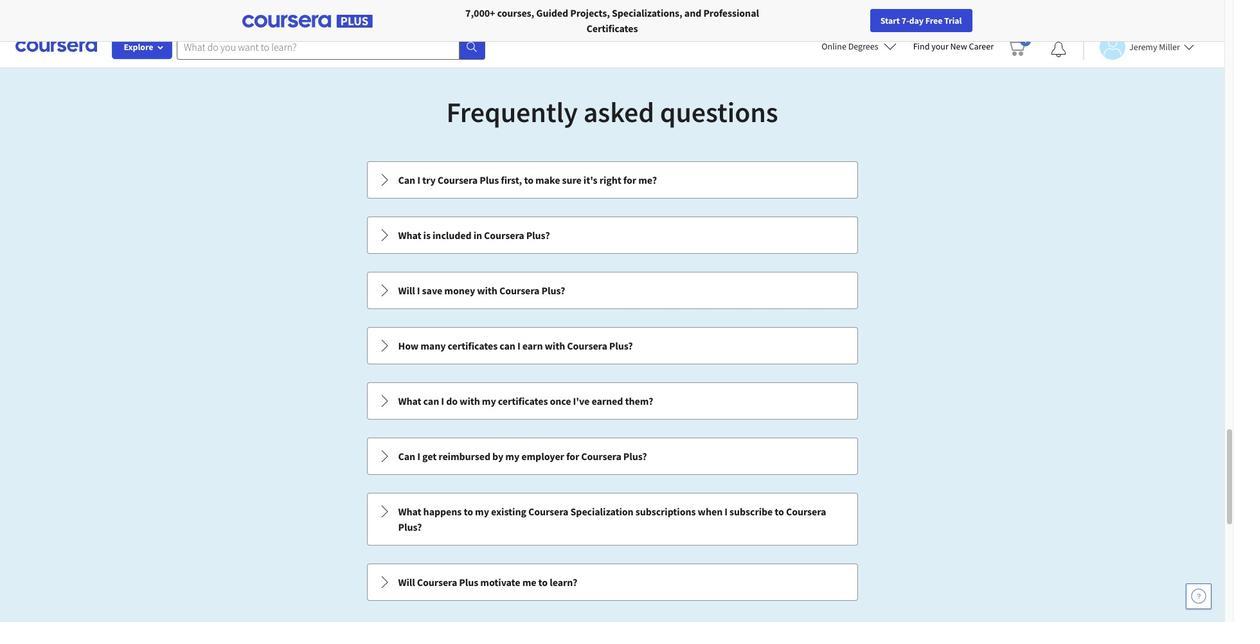 Task type: describe. For each thing, give the bounding box(es) containing it.
i inside what happens to my existing coursera specialization subscriptions when i subscribe to coursera plus?
[[725, 505, 728, 518]]

how many certificates can i earn with coursera plus?
[[398, 339, 633, 352]]

my inside what happens to my existing coursera specialization subscriptions when i subscribe to coursera plus?
[[475, 505, 489, 518]]

save
[[422, 284, 442, 297]]

coursera inside will i save money with coursera plus? 'dropdown button'
[[500, 284, 540, 297]]

when
[[698, 505, 723, 518]]

plus? inside what happens to my existing coursera specialization subscriptions when i subscribe to coursera plus?
[[398, 521, 422, 534]]

employer
[[522, 450, 564, 463]]

subscriptions
[[636, 505, 696, 518]]

can i get reimbursed by my employer for coursera plus?
[[398, 450, 647, 463]]

frequently
[[446, 95, 578, 130]]

coursera inside will coursera plus motivate me to learn? dropdown button
[[417, 576, 457, 589]]

for
[[277, 6, 292, 19]]

what happens to my existing coursera specialization subscriptions when i subscribe to coursera plus? button
[[367, 494, 857, 545]]

jeremy miller
[[1130, 41, 1180, 52]]

universities
[[204, 6, 257, 19]]

for inside dropdown button
[[624, 174, 637, 186]]

shopping cart: 1 item image
[[1007, 35, 1031, 56]]

can i try coursera plus first, to make sure it's right for me?
[[398, 174, 657, 186]]

asked
[[584, 95, 654, 130]]

jeremy
[[1130, 41, 1158, 52]]

certificates
[[587, 22, 638, 35]]

to right me
[[538, 576, 548, 589]]

what for what happens to my existing coursera specialization subscriptions when i subscribe to coursera plus?
[[398, 505, 421, 518]]

subscribe
[[730, 505, 773, 518]]

me
[[522, 576, 536, 589]]

what can i do with my certificates once i've earned them?
[[398, 395, 653, 408]]

miller
[[1159, 41, 1180, 52]]

start
[[881, 15, 900, 26]]

try
[[422, 174, 436, 186]]

specializations,
[[612, 6, 683, 19]]

i inside how many certificates can i earn with coursera plus? dropdown button
[[518, 339, 521, 352]]

can for can i try coursera plus first, to make sure it's right for me?
[[398, 174, 415, 186]]

for governments
[[277, 6, 351, 19]]

online
[[822, 41, 847, 52]]

by
[[493, 450, 504, 463]]

What do you want to learn? text field
[[177, 34, 460, 59]]

sure
[[562, 174, 582, 186]]

coursera plus image
[[242, 15, 373, 28]]

with for plus?
[[477, 284, 498, 297]]

how many certificates can i earn with coursera plus? button
[[367, 328, 857, 364]]

and
[[685, 6, 702, 19]]

money
[[444, 284, 475, 297]]

coursera inside the can i get reimbursed by my employer for coursera plus? dropdown button
[[581, 450, 622, 463]]

i inside the can i get reimbursed by my employer for coursera plus? dropdown button
[[417, 450, 420, 463]]

find your new career link
[[907, 39, 1000, 55]]

specialization
[[571, 505, 634, 518]]

universities link
[[185, 0, 262, 26]]

for inside dropdown button
[[566, 450, 579, 463]]

show notifications image
[[1051, 42, 1067, 57]]

day
[[909, 15, 924, 26]]

can i get reimbursed by my employer for coursera plus? button
[[367, 438, 857, 474]]

explore button
[[113, 35, 172, 59]]

my for certificates
[[482, 395, 496, 408]]

once
[[550, 395, 571, 408]]

coursera inside 'can i try coursera plus first, to make sure it's right for me?' dropdown button
[[438, 174, 478, 186]]

start 7-day free trial
[[881, 15, 962, 26]]

frequently asked questions
[[446, 95, 778, 130]]

to right subscribe
[[775, 505, 784, 518]]

i've
[[573, 395, 590, 408]]

what happens to my existing coursera specialization subscriptions when i subscribe to coursera plus?
[[398, 505, 826, 534]]

7,000+ courses, guided projects, specializations, and professional certificates
[[465, 6, 759, 35]]

projects,
[[570, 6, 610, 19]]

1 vertical spatial can
[[423, 395, 439, 408]]

your
[[932, 41, 949, 52]]

i inside 'can i try coursera plus first, to make sure it's right for me?' dropdown button
[[417, 174, 420, 186]]

plus? inside how many certificates can i earn with coursera plus? dropdown button
[[609, 339, 633, 352]]

online degrees
[[822, 41, 879, 52]]

earn
[[523, 339, 543, 352]]

with for certificates
[[460, 395, 480, 408]]

governments
[[294, 6, 351, 19]]

earned
[[592, 395, 623, 408]]

do
[[446, 395, 458, 408]]

plus inside dropdown button
[[480, 174, 499, 186]]

will i save money with coursera plus? button
[[367, 273, 857, 309]]



Task type: vqa. For each thing, say whether or not it's contained in the screenshot.
bottommost 'stop'
no



Task type: locate. For each thing, give the bounding box(es) containing it.
me?
[[639, 174, 657, 186]]

can inside dropdown button
[[398, 174, 415, 186]]

0 vertical spatial will
[[398, 284, 415, 297]]

to right happens on the left bottom of page
[[464, 505, 473, 518]]

i left save
[[417, 284, 420, 297]]

degrees
[[848, 41, 879, 52]]

1 vertical spatial with
[[545, 339, 565, 352]]

will inside 'dropdown button'
[[398, 284, 415, 297]]

0 vertical spatial can
[[500, 339, 516, 352]]

0 vertical spatial for
[[624, 174, 637, 186]]

right
[[600, 174, 622, 186]]

my inside the can i get reimbursed by my employer for coursera plus? dropdown button
[[506, 450, 520, 463]]

what for what can i do with my certificates once i've earned them?
[[398, 395, 421, 408]]

1 horizontal spatial can
[[500, 339, 516, 352]]

coursera right try
[[438, 174, 478, 186]]

1 vertical spatial for
[[566, 450, 579, 463]]

plus left first,
[[480, 174, 499, 186]]

my left the existing
[[475, 505, 489, 518]]

7,000+
[[465, 6, 495, 19]]

what is included in coursera plus? button
[[367, 217, 857, 253]]

career
[[969, 41, 994, 52]]

i inside what can i do with my certificates once i've earned them? dropdown button
[[441, 395, 444, 408]]

coursera image
[[15, 36, 97, 57]]

2 can from the top
[[398, 450, 415, 463]]

them?
[[625, 395, 653, 408]]

1 vertical spatial plus
[[459, 576, 478, 589]]

explore
[[124, 41, 153, 53]]

can left get
[[398, 450, 415, 463]]

certificates right 'many'
[[448, 339, 498, 352]]

what inside what happens to my existing coursera specialization subscriptions when i subscribe to coursera plus?
[[398, 505, 421, 518]]

courses,
[[497, 6, 534, 19]]

professional
[[704, 6, 759, 19]]

i left try
[[417, 174, 420, 186]]

coursera
[[438, 174, 478, 186], [484, 229, 524, 242], [500, 284, 540, 297], [567, 339, 607, 352], [581, 450, 622, 463], [528, 505, 569, 518], [786, 505, 826, 518], [417, 576, 457, 589]]

plus inside dropdown button
[[459, 576, 478, 589]]

to right first,
[[524, 174, 534, 186]]

plus left motivate
[[459, 576, 478, 589]]

for left me?
[[624, 174, 637, 186]]

0 horizontal spatial can
[[423, 395, 439, 408]]

certificates left once
[[498, 395, 548, 408]]

to inside dropdown button
[[524, 174, 534, 186]]

get
[[422, 450, 437, 463]]

coursera up the how many certificates can i earn with coursera plus?
[[500, 284, 540, 297]]

2 vertical spatial with
[[460, 395, 480, 408]]

new
[[951, 41, 967, 52]]

what inside the "what is included in coursera plus?" dropdown button
[[398, 229, 421, 242]]

1 can from the top
[[398, 174, 415, 186]]

what left do
[[398, 395, 421, 408]]

questions
[[660, 95, 778, 130]]

list containing can i try coursera plus first, to make sure it's right for me?
[[366, 160, 859, 602]]

plus? inside will i save money with coursera plus? 'dropdown button'
[[542, 284, 565, 297]]

can left do
[[423, 395, 439, 408]]

many
[[421, 339, 446, 352]]

i left "earn"
[[518, 339, 521, 352]]

0 vertical spatial plus
[[480, 174, 499, 186]]

will for will i save money with coursera plus?
[[398, 284, 415, 297]]

1 horizontal spatial plus
[[480, 174, 499, 186]]

what inside what can i do with my certificates once i've earned them? dropdown button
[[398, 395, 421, 408]]

will coursera plus motivate me to learn?
[[398, 576, 578, 589]]

1 vertical spatial will
[[398, 576, 415, 589]]

3 what from the top
[[398, 505, 421, 518]]

will i save money with coursera plus?
[[398, 284, 565, 297]]

coursera right the existing
[[528, 505, 569, 518]]

banner navigation
[[10, 0, 362, 35]]

reimbursed
[[439, 450, 491, 463]]

first,
[[501, 174, 522, 186]]

find your new career
[[913, 41, 994, 52]]

coursera inside how many certificates can i earn with coursera plus? dropdown button
[[567, 339, 607, 352]]

is
[[423, 229, 431, 242]]

included
[[433, 229, 472, 242]]

happens
[[423, 505, 462, 518]]

0 horizontal spatial for
[[566, 450, 579, 463]]

will coursera plus motivate me to learn? button
[[367, 564, 857, 600]]

online degrees button
[[812, 32, 907, 60]]

can inside dropdown button
[[398, 450, 415, 463]]

0 horizontal spatial plus
[[459, 576, 478, 589]]

with right do
[[460, 395, 480, 408]]

my right by
[[506, 450, 520, 463]]

how
[[398, 339, 419, 352]]

i left get
[[417, 450, 420, 463]]

can
[[398, 174, 415, 186], [398, 450, 415, 463]]

will for will coursera plus motivate me to learn?
[[398, 576, 415, 589]]

my right do
[[482, 395, 496, 408]]

0 vertical spatial can
[[398, 174, 415, 186]]

certificates
[[448, 339, 498, 352], [498, 395, 548, 408]]

can
[[500, 339, 516, 352], [423, 395, 439, 408]]

1 vertical spatial certificates
[[498, 395, 548, 408]]

can left "earn"
[[500, 339, 516, 352]]

2 will from the top
[[398, 576, 415, 589]]

coursera inside the "what is included in coursera plus?" dropdown button
[[484, 229, 524, 242]]

in
[[474, 229, 482, 242]]

1 horizontal spatial for
[[624, 174, 637, 186]]

2 vertical spatial what
[[398, 505, 421, 518]]

coursera right "earn"
[[567, 339, 607, 352]]

jeremy miller button
[[1083, 34, 1194, 59]]

coursera right subscribe
[[786, 505, 826, 518]]

0 vertical spatial my
[[482, 395, 496, 408]]

what is included in coursera plus?
[[398, 229, 550, 242]]

None search field
[[177, 34, 485, 59]]

can for can i get reimbursed by my employer for coursera plus?
[[398, 450, 415, 463]]

to
[[524, 174, 534, 186], [464, 505, 473, 518], [775, 505, 784, 518], [538, 576, 548, 589]]

1 will from the top
[[398, 284, 415, 297]]

help center image
[[1191, 589, 1207, 604]]

free
[[926, 15, 943, 26]]

0 vertical spatial certificates
[[448, 339, 498, 352]]

existing
[[491, 505, 526, 518]]

can left try
[[398, 174, 415, 186]]

learn?
[[550, 576, 578, 589]]

motivate
[[480, 576, 520, 589]]

2 what from the top
[[398, 395, 421, 408]]

7-
[[902, 15, 909, 26]]

plus
[[480, 174, 499, 186], [459, 576, 478, 589]]

with right "money"
[[477, 284, 498, 297]]

i left do
[[441, 395, 444, 408]]

will inside dropdown button
[[398, 576, 415, 589]]

i
[[417, 174, 420, 186], [417, 284, 420, 297], [518, 339, 521, 352], [441, 395, 444, 408], [417, 450, 420, 463], [725, 505, 728, 518]]

i right when
[[725, 505, 728, 518]]

plus? inside the can i get reimbursed by my employer for coursera plus? dropdown button
[[624, 450, 647, 463]]

it's
[[584, 174, 598, 186]]

1 vertical spatial can
[[398, 450, 415, 463]]

my
[[482, 395, 496, 408], [506, 450, 520, 463], [475, 505, 489, 518]]

can i try coursera plus first, to make sure it's right for me? button
[[367, 162, 857, 198]]

list
[[366, 160, 859, 602]]

coursera up specialization
[[581, 450, 622, 463]]

my for employer
[[506, 450, 520, 463]]

make
[[536, 174, 560, 186]]

coursera left motivate
[[417, 576, 457, 589]]

what can i do with my certificates once i've earned them? button
[[367, 383, 857, 419]]

find
[[913, 41, 930, 52]]

1 what from the top
[[398, 229, 421, 242]]

0 vertical spatial what
[[398, 229, 421, 242]]

i inside will i save money with coursera plus? 'dropdown button'
[[417, 284, 420, 297]]

with right "earn"
[[545, 339, 565, 352]]

2 vertical spatial my
[[475, 505, 489, 518]]

for right employer
[[566, 450, 579, 463]]

my inside what can i do with my certificates once i've earned them? dropdown button
[[482, 395, 496, 408]]

1 vertical spatial my
[[506, 450, 520, 463]]

what left happens on the left bottom of page
[[398, 505, 421, 518]]

with
[[477, 284, 498, 297], [545, 339, 565, 352], [460, 395, 480, 408]]

plus? inside the "what is included in coursera plus?" dropdown button
[[526, 229, 550, 242]]

1 vertical spatial what
[[398, 395, 421, 408]]

will
[[398, 284, 415, 297], [398, 576, 415, 589]]

what left is
[[398, 229, 421, 242]]

plus?
[[526, 229, 550, 242], [542, 284, 565, 297], [609, 339, 633, 352], [624, 450, 647, 463], [398, 521, 422, 534]]

with inside 'dropdown button'
[[477, 284, 498, 297]]

coursera right in
[[484, 229, 524, 242]]

0 vertical spatial with
[[477, 284, 498, 297]]

trial
[[944, 15, 962, 26]]

for
[[624, 174, 637, 186], [566, 450, 579, 463]]

what
[[398, 229, 421, 242], [398, 395, 421, 408], [398, 505, 421, 518]]

start 7-day free trial button
[[870, 9, 972, 32]]

what for what is included in coursera plus?
[[398, 229, 421, 242]]

guided
[[536, 6, 568, 19]]



